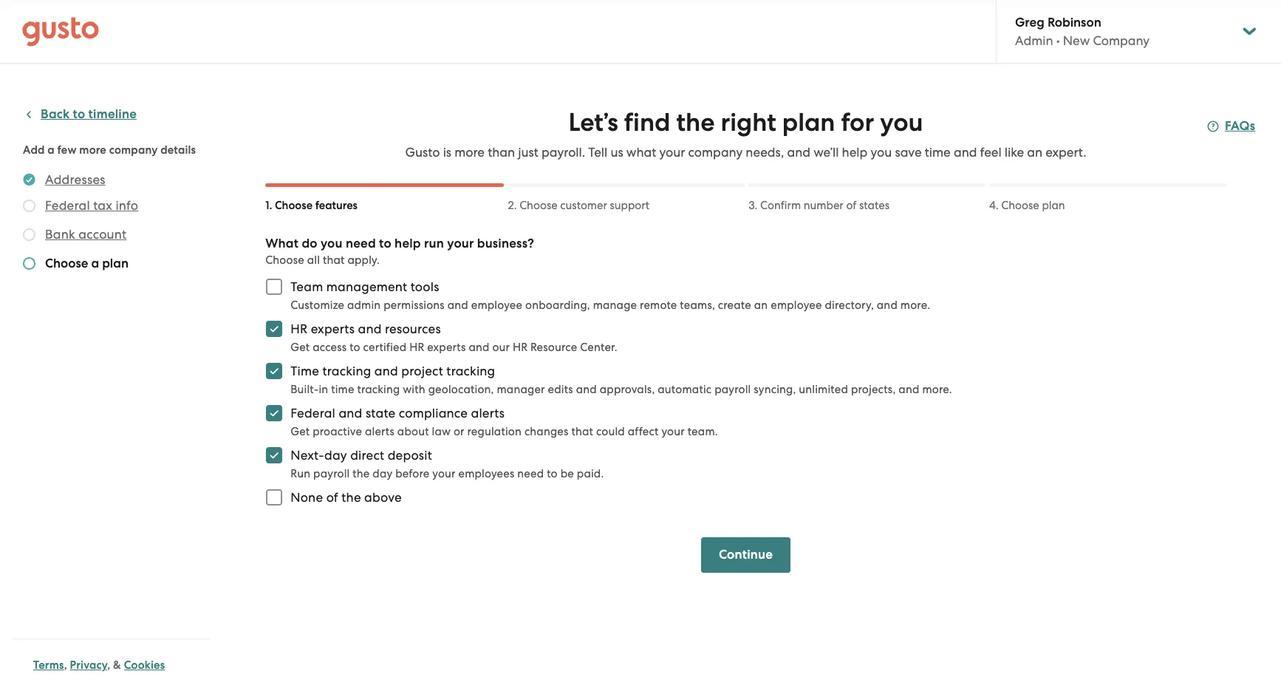 Task type: locate. For each thing, give the bounding box(es) containing it.
of right none
[[327, 490, 339, 505]]

1 vertical spatial federal
[[291, 406, 336, 421]]

get up "time"
[[291, 341, 310, 354]]

1 vertical spatial alerts
[[365, 425, 395, 438]]

1 vertical spatial of
[[327, 490, 339, 505]]

unlimited
[[799, 383, 849, 396]]

affect
[[628, 425, 659, 438]]

plan up we'll
[[783, 107, 836, 138]]

federal tax info
[[45, 198, 138, 213]]

0 horizontal spatial need
[[346, 236, 376, 251]]

to up apply.
[[379, 236, 392, 251]]

1 horizontal spatial federal
[[291, 406, 336, 421]]

than
[[488, 145, 515, 160]]

0 vertical spatial check image
[[23, 200, 35, 212]]

time
[[291, 364, 319, 379]]

your
[[660, 145, 686, 160], [447, 236, 474, 251], [662, 425, 685, 438], [433, 467, 456, 481]]

0 vertical spatial you
[[881, 107, 924, 138]]

terms
[[33, 659, 64, 672]]

check image left choose a plan at left
[[23, 257, 35, 270]]

experts up project
[[428, 341, 466, 354]]

hr down resources on the left of the page
[[410, 341, 425, 354]]

0 horizontal spatial that
[[323, 254, 345, 267]]

time inside let's find the right plan for you gusto is more than just payroll. tell us what your company needs, and we'll help you save time and feel like an expert.
[[925, 145, 951, 160]]

apply.
[[348, 254, 380, 267]]

payroll up none of the above
[[314, 467, 350, 481]]

1 horizontal spatial experts
[[428, 341, 466, 354]]

0 vertical spatial federal
[[45, 198, 90, 213]]

project
[[402, 364, 444, 379]]

federal
[[45, 198, 90, 213], [291, 406, 336, 421]]

1 horizontal spatial of
[[847, 199, 857, 212]]

0 horizontal spatial time
[[331, 383, 355, 396]]

0 horizontal spatial day
[[325, 448, 347, 463]]

a down account
[[91, 256, 99, 271]]

0 vertical spatial alerts
[[471, 406, 505, 421]]

choose down the bank
[[45, 256, 88, 271]]

to left be
[[547, 467, 558, 481]]

1 horizontal spatial time
[[925, 145, 951, 160]]

help right we'll
[[843, 145, 868, 160]]

0 vertical spatial more.
[[901, 299, 931, 312]]

to right back on the top of page
[[73, 106, 85, 122]]

plan inside the choose a plan list
[[102, 256, 129, 271]]

1 horizontal spatial need
[[518, 467, 544, 481]]

get
[[291, 341, 310, 354], [291, 425, 310, 438]]

continue button
[[702, 537, 791, 573]]

check image down the circle check icon
[[23, 200, 35, 212]]

0 horizontal spatial of
[[327, 490, 339, 505]]

1 vertical spatial get
[[291, 425, 310, 438]]

time tracking and project tracking
[[291, 364, 496, 379]]

2 vertical spatial you
[[321, 236, 343, 251]]

federal down addresses button
[[45, 198, 90, 213]]

permissions
[[384, 299, 445, 312]]

a
[[48, 143, 55, 157], [91, 256, 99, 271]]

2 vertical spatial the
[[342, 490, 361, 505]]

get up next-
[[291, 425, 310, 438]]

check image for federal
[[23, 200, 35, 212]]

alerts up 'regulation'
[[471, 406, 505, 421]]

experts
[[311, 322, 355, 336], [428, 341, 466, 354]]

support
[[610, 199, 650, 212]]

add
[[23, 143, 45, 157]]

continue
[[719, 547, 773, 563]]

more. right projects,
[[923, 383, 953, 396]]

your right 'what'
[[660, 145, 686, 160]]

and left our at the left
[[469, 341, 490, 354]]

run
[[424, 236, 444, 251]]

0 horizontal spatial experts
[[311, 322, 355, 336]]

alerts down state
[[365, 425, 395, 438]]

plan inside let's find the right plan for you gusto is more than just payroll. tell us what your company needs, and we'll help you save time and feel like an expert.
[[783, 107, 836, 138]]

1 vertical spatial an
[[755, 299, 768, 312]]

resources
[[385, 322, 441, 336]]

choose for choose customer support
[[520, 199, 558, 212]]

plan down account
[[102, 256, 129, 271]]

deposit
[[388, 448, 432, 463]]

choose inside the choose a plan list
[[45, 256, 88, 271]]

certified
[[363, 341, 407, 354]]

employee up our at the left
[[472, 299, 523, 312]]

help
[[843, 145, 868, 160], [395, 236, 421, 251]]

0 vertical spatial need
[[346, 236, 376, 251]]

that left could on the bottom left of the page
[[572, 425, 594, 438]]

day down proactive
[[325, 448, 347, 463]]

1 vertical spatial check image
[[23, 228, 35, 241]]

0 vertical spatial an
[[1028, 145, 1043, 160]]

timeline
[[88, 106, 137, 122]]

1 vertical spatial payroll
[[314, 467, 350, 481]]

plan down expert.
[[1043, 199, 1066, 212]]

0 horizontal spatial payroll
[[314, 467, 350, 481]]

1 horizontal spatial a
[[91, 256, 99, 271]]

addresses button
[[45, 171, 105, 189]]

more right is
[[455, 145, 485, 160]]

that inside what do you need to help run your business? choose all that apply.
[[323, 254, 345, 267]]

the down next-day direct deposit at the left bottom
[[353, 467, 370, 481]]

before
[[396, 467, 430, 481]]

tax
[[93, 198, 112, 213]]

an right like
[[1028, 145, 1043, 160]]

Federal and state compliance alerts checkbox
[[258, 397, 291, 430]]

check image
[[23, 200, 35, 212], [23, 228, 35, 241], [23, 257, 35, 270]]

you up save
[[881, 107, 924, 138]]

need up apply.
[[346, 236, 376, 251]]

what
[[266, 236, 299, 251]]

more.
[[901, 299, 931, 312], [923, 383, 953, 396]]

company down timeline on the top of page
[[109, 143, 158, 157]]

2 check image from the top
[[23, 228, 35, 241]]

0 horizontal spatial employee
[[472, 299, 523, 312]]

check image left the bank
[[23, 228, 35, 241]]

a for plan
[[91, 256, 99, 271]]

1 vertical spatial time
[[331, 383, 355, 396]]

choose a plan list
[[23, 171, 205, 276]]

2 horizontal spatial plan
[[1043, 199, 1066, 212]]

a left the few
[[48, 143, 55, 157]]

employee left directory,
[[771, 299, 823, 312]]

time
[[925, 145, 951, 160], [331, 383, 355, 396]]

all
[[307, 254, 320, 267]]

1 , from the left
[[64, 659, 67, 672]]

1 vertical spatial day
[[373, 467, 393, 481]]

to
[[73, 106, 85, 122], [379, 236, 392, 251], [350, 341, 361, 354], [547, 467, 558, 481]]

and up 'get access to certified hr experts and our hr resource center.'
[[448, 299, 469, 312]]

and right edits
[[576, 383, 597, 396]]

customize admin permissions and employee onboarding, manage remote teams, create an employee directory, and more.
[[291, 299, 931, 312]]

experts up access
[[311, 322, 355, 336]]

need
[[346, 236, 376, 251], [518, 467, 544, 481]]

1 horizontal spatial employee
[[771, 299, 823, 312]]

payroll left the syncing,
[[715, 383, 751, 396]]

0 vertical spatial plan
[[783, 107, 836, 138]]

of left the states
[[847, 199, 857, 212]]

day
[[325, 448, 347, 463], [373, 467, 393, 481]]

0 vertical spatial experts
[[311, 322, 355, 336]]

choose a plan
[[45, 256, 129, 271]]

2 vertical spatial check image
[[23, 257, 35, 270]]

day up above
[[373, 467, 393, 481]]

0 vertical spatial payroll
[[715, 383, 751, 396]]

1 horizontal spatial that
[[572, 425, 594, 438]]

hr down customize
[[291, 322, 308, 336]]

tracking down the time tracking and project tracking
[[357, 383, 400, 396]]

1 vertical spatial need
[[518, 467, 544, 481]]

the right 'find'
[[677, 107, 715, 138]]

the inside let's find the right plan for you gusto is more than just payroll. tell us what your company needs, and we'll help you save time and feel like an expert.
[[677, 107, 715, 138]]

your right the run
[[447, 236, 474, 251]]

help left the run
[[395, 236, 421, 251]]

1 get from the top
[[291, 341, 310, 354]]

a inside list
[[91, 256, 99, 271]]

you left save
[[871, 145, 893, 160]]

0 vertical spatial the
[[677, 107, 715, 138]]

0 vertical spatial day
[[325, 448, 347, 463]]

company down right
[[689, 145, 743, 160]]

add a few more company details
[[23, 143, 196, 157]]

company inside let's find the right plan for you gusto is more than just payroll. tell us what your company needs, and we'll help you save time and feel like an expert.
[[689, 145, 743, 160]]

1 horizontal spatial ,
[[107, 659, 110, 672]]

choose
[[275, 199, 313, 212], [520, 199, 558, 212], [1002, 199, 1040, 212], [266, 254, 305, 267], [45, 256, 88, 271]]

you right do
[[321, 236, 343, 251]]

or
[[454, 425, 465, 438]]

for
[[842, 107, 875, 138]]

3 check image from the top
[[23, 257, 35, 270]]

choose up what
[[275, 199, 313, 212]]

is
[[443, 145, 452, 160]]

and
[[788, 145, 811, 160], [954, 145, 978, 160], [448, 299, 469, 312], [877, 299, 898, 312], [358, 322, 382, 336], [469, 341, 490, 354], [375, 364, 398, 379], [576, 383, 597, 396], [899, 383, 920, 396], [339, 406, 363, 421]]

1 check image from the top
[[23, 200, 35, 212]]

time right the in
[[331, 383, 355, 396]]

and right projects,
[[899, 383, 920, 396]]

choose for choose a plan
[[45, 256, 88, 271]]

of
[[847, 199, 857, 212], [327, 490, 339, 505]]

choose for choose plan
[[1002, 199, 1040, 212]]

0 vertical spatial time
[[925, 145, 951, 160]]

2 vertical spatial plan
[[102, 256, 129, 271]]

confirm number of states
[[761, 199, 890, 212]]

federal inside button
[[45, 198, 90, 213]]

more right the few
[[79, 143, 106, 157]]

new
[[1064, 33, 1091, 48]]

0 horizontal spatial ,
[[64, 659, 67, 672]]

more. right directory,
[[901, 299, 931, 312]]

get proactive alerts about law or regulation changes that could affect your team.
[[291, 425, 718, 438]]

1 horizontal spatial plan
[[783, 107, 836, 138]]

need left be
[[518, 467, 544, 481]]

none
[[291, 490, 323, 505]]

time right save
[[925, 145, 951, 160]]

choose left customer
[[520, 199, 558, 212]]

0 horizontal spatial a
[[48, 143, 55, 157]]

Team management tools checkbox
[[258, 271, 291, 303]]

1 horizontal spatial company
[[689, 145, 743, 160]]

compliance
[[399, 406, 468, 421]]

right
[[721, 107, 777, 138]]

bank
[[45, 227, 75, 242]]

approvals,
[[600, 383, 655, 396]]

federal down built-
[[291, 406, 336, 421]]

, left privacy on the bottom left
[[64, 659, 67, 672]]

0 horizontal spatial federal
[[45, 198, 90, 213]]

the left above
[[342, 490, 361, 505]]

, left &
[[107, 659, 110, 672]]

1 vertical spatial plan
[[1043, 199, 1066, 212]]

that right all
[[323, 254, 345, 267]]

0 horizontal spatial plan
[[102, 256, 129, 271]]

addresses
[[45, 172, 105, 187]]

0 horizontal spatial company
[[109, 143, 158, 157]]

your right before
[[433, 467, 456, 481]]

choose for choose features
[[275, 199, 313, 212]]

HR experts and resources checkbox
[[258, 313, 291, 345]]

tracking
[[323, 364, 371, 379], [447, 364, 496, 379], [357, 383, 400, 396]]

hr right our at the left
[[513, 341, 528, 354]]

you
[[881, 107, 924, 138], [871, 145, 893, 160], [321, 236, 343, 251]]

home image
[[22, 17, 99, 46]]

1 vertical spatial experts
[[428, 341, 466, 354]]

cookies
[[124, 659, 165, 672]]

alerts
[[471, 406, 505, 421], [365, 425, 395, 438]]

choose down what
[[266, 254, 305, 267]]

1 horizontal spatial an
[[1028, 145, 1043, 160]]

1 vertical spatial help
[[395, 236, 421, 251]]

cookies button
[[124, 657, 165, 674]]

an inside let's find the right plan for you gusto is more than just payroll. tell us what your company needs, and we'll help you save time and feel like an expert.
[[1028, 145, 1043, 160]]

an right create
[[755, 299, 768, 312]]

1 horizontal spatial payroll
[[715, 383, 751, 396]]

tell
[[589, 145, 608, 160]]

0 vertical spatial that
[[323, 254, 345, 267]]

choose down like
[[1002, 199, 1040, 212]]

2 employee from the left
[[771, 299, 823, 312]]

1 horizontal spatial help
[[843, 145, 868, 160]]

1 horizontal spatial more
[[455, 145, 485, 160]]

run payroll the day before your employees need to be paid.
[[291, 467, 604, 481]]

0 vertical spatial help
[[843, 145, 868, 160]]

automatic
[[658, 383, 712, 396]]

few
[[57, 143, 77, 157]]

0 vertical spatial a
[[48, 143, 55, 157]]

do
[[302, 236, 318, 251]]

business?
[[477, 236, 535, 251]]

expert.
[[1046, 145, 1087, 160]]

employee
[[472, 299, 523, 312], [771, 299, 823, 312]]

2 get from the top
[[291, 425, 310, 438]]

0 vertical spatial get
[[291, 341, 310, 354]]

and left we'll
[[788, 145, 811, 160]]

&
[[113, 659, 121, 672]]

robinson
[[1048, 15, 1102, 30]]

None of the above checkbox
[[258, 481, 291, 514]]

1 vertical spatial a
[[91, 256, 99, 271]]

1 vertical spatial the
[[353, 467, 370, 481]]

0 horizontal spatial help
[[395, 236, 421, 251]]

edits
[[548, 383, 574, 396]]



Task type: vqa. For each thing, say whether or not it's contained in the screenshot.
"Continue"
yes



Task type: describe. For each thing, give the bounding box(es) containing it.
you inside what do you need to help run your business? choose all that apply.
[[321, 236, 343, 251]]

customize
[[291, 299, 345, 312]]

back to timeline button
[[23, 106, 137, 123]]

0 horizontal spatial alerts
[[365, 425, 395, 438]]

federal and state compliance alerts
[[291, 406, 505, 421]]

0 horizontal spatial more
[[79, 143, 106, 157]]

and down certified
[[375, 364, 398, 379]]

teams,
[[680, 299, 716, 312]]

syncing,
[[754, 383, 797, 396]]

customer
[[561, 199, 608, 212]]

center.
[[580, 341, 618, 354]]

needs,
[[746, 145, 785, 160]]

choose customer support
[[520, 199, 650, 212]]

a for few
[[48, 143, 55, 157]]

us
[[611, 145, 624, 160]]

team
[[291, 279, 323, 294]]

in
[[319, 383, 328, 396]]

0 horizontal spatial an
[[755, 299, 768, 312]]

access
[[313, 341, 347, 354]]

be
[[561, 467, 574, 481]]

about
[[398, 425, 429, 438]]

more inside let's find the right plan for you gusto is more than just payroll. tell us what your company needs, and we'll help you save time and feel like an expert.
[[455, 145, 485, 160]]

like
[[1005, 145, 1025, 160]]

law
[[432, 425, 451, 438]]

directory,
[[825, 299, 875, 312]]

proactive
[[313, 425, 362, 438]]

1 horizontal spatial alerts
[[471, 406, 505, 421]]

choose features
[[275, 199, 358, 212]]

details
[[161, 143, 196, 157]]

we'll
[[814, 145, 839, 160]]

2 horizontal spatial hr
[[513, 341, 528, 354]]

resource
[[531, 341, 578, 354]]

your left team.
[[662, 425, 685, 438]]

none of the above
[[291, 490, 402, 505]]

with
[[403, 383, 426, 396]]

create
[[719, 299, 752, 312]]

•
[[1057, 33, 1061, 48]]

confirm
[[761, 199, 801, 212]]

need inside what do you need to help run your business? choose all that apply.
[[346, 236, 376, 251]]

faqs
[[1226, 118, 1256, 134]]

paid.
[[577, 467, 604, 481]]

Time tracking and project tracking checkbox
[[258, 355, 291, 387]]

help inside what do you need to help run your business? choose all that apply.
[[395, 236, 421, 251]]

federal tax info button
[[45, 197, 138, 214]]

next-day direct deposit
[[291, 448, 432, 463]]

manager
[[497, 383, 545, 396]]

onboarding,
[[526, 299, 591, 312]]

hr experts and resources
[[291, 322, 441, 336]]

check image for bank
[[23, 228, 35, 241]]

your inside what do you need to help run your business? choose all that apply.
[[447, 236, 474, 251]]

regulation
[[468, 425, 522, 438]]

1 vertical spatial you
[[871, 145, 893, 160]]

privacy link
[[70, 659, 107, 672]]

geolocation,
[[429, 383, 494, 396]]

get access to certified hr experts and our hr resource center.
[[291, 341, 618, 354]]

to inside button
[[73, 106, 85, 122]]

save
[[896, 145, 922, 160]]

bank account button
[[45, 225, 127, 243]]

and right directory,
[[877, 299, 898, 312]]

0 horizontal spatial hr
[[291, 322, 308, 336]]

team management tools
[[291, 279, 440, 294]]

team.
[[688, 425, 718, 438]]

and up certified
[[358, 322, 382, 336]]

above
[[365, 490, 402, 505]]

to inside what do you need to help run your business? choose all that apply.
[[379, 236, 392, 251]]

built-in time tracking with geolocation, manager edits and approvals, automatic payroll syncing, unlimited projects, and more.
[[291, 383, 953, 396]]

get for hr
[[291, 341, 310, 354]]

greg robinson admin • new company
[[1016, 15, 1150, 48]]

1 employee from the left
[[472, 299, 523, 312]]

run
[[291, 467, 311, 481]]

states
[[860, 199, 890, 212]]

faqs button
[[1208, 118, 1256, 135]]

your inside let's find the right plan for you gusto is more than just payroll. tell us what your company needs, and we'll help you save time and feel like an expert.
[[660, 145, 686, 160]]

1 vertical spatial that
[[572, 425, 594, 438]]

employees
[[459, 467, 515, 481]]

gusto
[[406, 145, 440, 160]]

tracking up geolocation,
[[447, 364, 496, 379]]

just
[[518, 145, 539, 160]]

federal for federal and state compliance alerts
[[291, 406, 336, 421]]

next-
[[291, 448, 325, 463]]

0 vertical spatial of
[[847, 199, 857, 212]]

back to timeline
[[41, 106, 137, 122]]

our
[[493, 341, 510, 354]]

help inside let's find the right plan for you gusto is more than just payroll. tell us what your company needs, and we'll help you save time and feel like an expert.
[[843, 145, 868, 160]]

1 horizontal spatial day
[[373, 467, 393, 481]]

2 , from the left
[[107, 659, 110, 672]]

privacy
[[70, 659, 107, 672]]

company
[[1094, 33, 1150, 48]]

remote
[[640, 299, 678, 312]]

the for payroll
[[353, 467, 370, 481]]

1 vertical spatial more.
[[923, 383, 953, 396]]

state
[[366, 406, 396, 421]]

could
[[597, 425, 625, 438]]

tracking down access
[[323, 364, 371, 379]]

get for federal
[[291, 425, 310, 438]]

the for find
[[677, 107, 715, 138]]

and left the feel
[[954, 145, 978, 160]]

info
[[116, 198, 138, 213]]

federal for federal tax info
[[45, 198, 90, 213]]

the for of
[[342, 490, 361, 505]]

number
[[804, 199, 844, 212]]

find
[[625, 107, 671, 138]]

let's
[[569, 107, 619, 138]]

what do you need to help run your business? choose all that apply.
[[266, 236, 535, 267]]

circle check image
[[23, 171, 35, 189]]

features
[[315, 199, 358, 212]]

projects,
[[852, 383, 896, 396]]

manage
[[593, 299, 637, 312]]

choose inside what do you need to help run your business? choose all that apply.
[[266, 254, 305, 267]]

to down hr experts and resources
[[350, 341, 361, 354]]

Next-day direct deposit checkbox
[[258, 439, 291, 472]]

payroll.
[[542, 145, 586, 160]]

terms link
[[33, 659, 64, 672]]

what
[[627, 145, 657, 160]]

direct
[[351, 448, 385, 463]]

management
[[327, 279, 408, 294]]

and up proactive
[[339, 406, 363, 421]]

1 horizontal spatial hr
[[410, 341, 425, 354]]

greg
[[1016, 15, 1045, 30]]

back
[[41, 106, 70, 122]]



